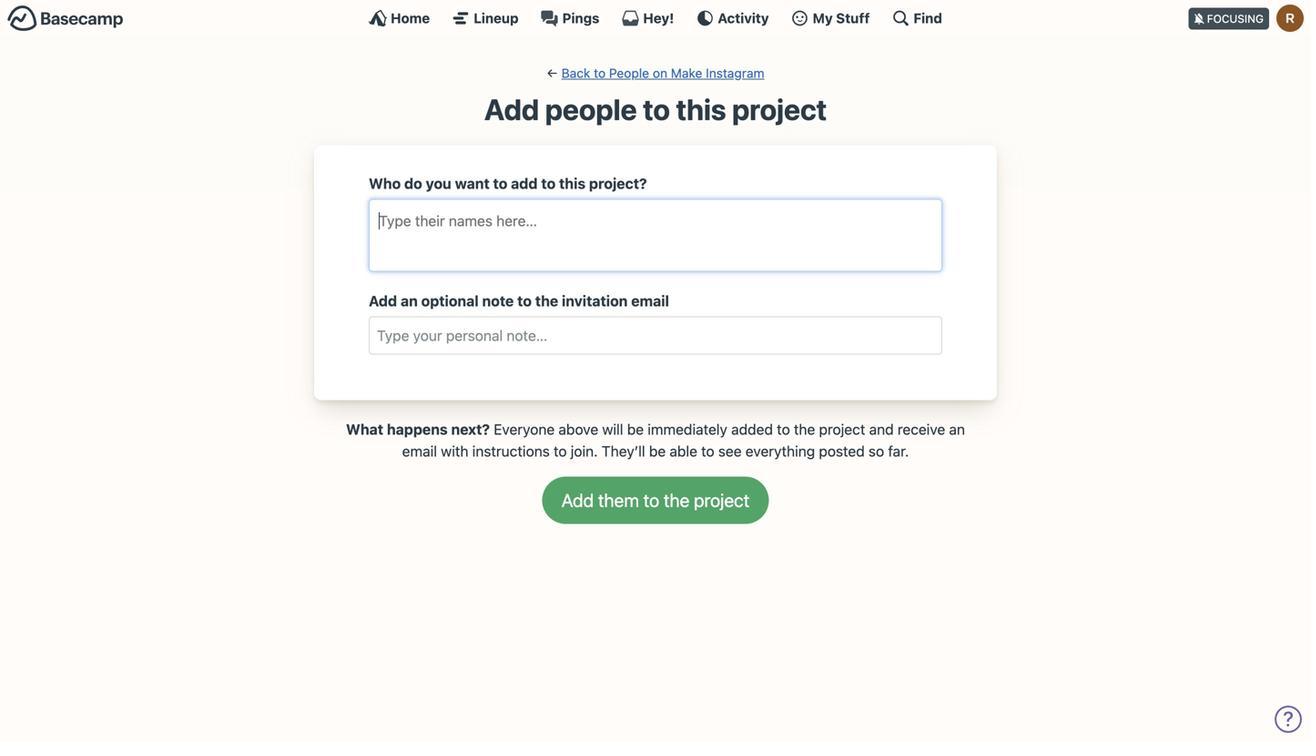Task type: describe. For each thing, give the bounding box(es) containing it.
type your personal note… button
[[369, 316, 943, 355]]

home link
[[369, 9, 430, 27]]

immediately
[[648, 421, 728, 438]]

activity link
[[696, 9, 769, 27]]

stuff
[[836, 10, 870, 26]]

to right add
[[541, 175, 556, 192]]

you
[[426, 175, 452, 192]]

0 vertical spatial the
[[535, 292, 558, 310]]

find button
[[892, 9, 942, 27]]

lineup link
[[452, 9, 519, 27]]

project?
[[589, 175, 647, 192]]

ruby image
[[1277, 5, 1304, 32]]

see
[[718, 442, 742, 460]]

everything
[[746, 442, 815, 460]]

hey!
[[643, 10, 674, 26]]

instructions
[[472, 442, 550, 460]]

home
[[391, 10, 430, 26]]

invitation
[[562, 292, 628, 310]]

1 vertical spatial be
[[649, 442, 666, 460]]

with
[[441, 442, 469, 460]]

back to people on make instagram link
[[562, 66, 765, 81]]

to down ← back to people on make instagram at the top of page
[[643, 92, 670, 127]]

type your personal note…
[[377, 327, 548, 344]]

everyone above will be immediately added to the project and receive an email with instructions to join.       they'll be able to see everything posted so far.
[[402, 421, 965, 460]]

type
[[377, 327, 409, 344]]

to up the everything
[[777, 421, 790, 438]]

far.
[[888, 442, 909, 460]]

the inside everyone above will be immediately added to the project and receive an email with instructions to join.       they'll be able to see everything posted so far.
[[794, 421, 815, 438]]

find
[[914, 10, 942, 26]]

0 vertical spatial project
[[732, 92, 827, 127]]

switch accounts image
[[7, 5, 124, 33]]

←
[[547, 66, 558, 81]]

happens
[[387, 421, 448, 438]]

they'll
[[602, 442, 645, 460]]

0 vertical spatial be
[[627, 421, 644, 438]]

posted
[[819, 442, 865, 460]]

to right note
[[517, 292, 532, 310]]

add people to this project
[[484, 92, 827, 127]]

to right back
[[594, 66, 606, 81]]

to left add
[[493, 175, 508, 192]]

activity
[[718, 10, 769, 26]]

focusing
[[1207, 12, 1264, 25]]

people
[[609, 66, 649, 81]]

everyone
[[494, 421, 555, 438]]

who
[[369, 175, 401, 192]]

add
[[511, 175, 538, 192]]

my
[[813, 10, 833, 26]]



Task type: vqa. For each thing, say whether or not it's contained in the screenshot.
topmost LIST
no



Task type: locate. For each thing, give the bounding box(es) containing it.
0 horizontal spatial this
[[559, 175, 586, 192]]

0 vertical spatial this
[[676, 92, 726, 127]]

project down instagram
[[732, 92, 827, 127]]

next?
[[451, 421, 490, 438]]

0 vertical spatial email
[[631, 292, 669, 310]]

an up "type"
[[401, 292, 418, 310]]

main element
[[0, 0, 1311, 36]]

0 horizontal spatial add
[[369, 292, 397, 310]]

add for add people to this project
[[484, 92, 539, 127]]

1 horizontal spatial add
[[484, 92, 539, 127]]

be right will
[[627, 421, 644, 438]]

Who do you want to add to this project? text field
[[377, 207, 934, 235]]

join.
[[571, 442, 598, 460]]

pings button
[[541, 9, 600, 27]]

None submit
[[543, 477, 769, 524]]

1 vertical spatial the
[[794, 421, 815, 438]]

add for add an optional note to the invitation email
[[369, 292, 397, 310]]

on
[[653, 66, 668, 81]]

be
[[627, 421, 644, 438], [649, 442, 666, 460]]

1 vertical spatial this
[[559, 175, 586, 192]]

note
[[482, 292, 514, 310]]

be left the able
[[649, 442, 666, 460]]

focusing button
[[1189, 0, 1311, 36]]

1 horizontal spatial an
[[949, 421, 965, 438]]

project
[[732, 92, 827, 127], [819, 421, 866, 438]]

1 vertical spatial an
[[949, 421, 965, 438]]

0 horizontal spatial an
[[401, 292, 418, 310]]

what
[[346, 421, 383, 438]]

email
[[631, 292, 669, 310], [402, 442, 437, 460]]

1 horizontal spatial email
[[631, 292, 669, 310]]

hey! button
[[621, 9, 674, 27]]

1 horizontal spatial be
[[649, 442, 666, 460]]

to
[[594, 66, 606, 81], [643, 92, 670, 127], [493, 175, 508, 192], [541, 175, 556, 192], [517, 292, 532, 310], [777, 421, 790, 438], [554, 442, 567, 460], [701, 442, 715, 460]]

pings
[[562, 10, 600, 26]]

project inside everyone above will be immediately added to the project and receive an email with instructions to join.       they'll be able to see everything posted so far.
[[819, 421, 866, 438]]

an inside everyone above will be immediately added to the project and receive an email with instructions to join.       they'll be able to see everything posted so far.
[[949, 421, 965, 438]]

will
[[602, 421, 623, 438]]

add an optional note to the invitation email
[[369, 292, 669, 310]]

added
[[731, 421, 773, 438]]

project up posted
[[819, 421, 866, 438]]

the up note…
[[535, 292, 558, 310]]

who do you want to add to this project?
[[369, 175, 647, 192]]

make
[[671, 66, 703, 81]]

receive
[[898, 421, 945, 438]]

what happens next?
[[346, 421, 490, 438]]

back
[[562, 66, 591, 81]]

add
[[484, 92, 539, 127], [369, 292, 397, 310]]

1 horizontal spatial this
[[676, 92, 726, 127]]

the
[[535, 292, 558, 310], [794, 421, 815, 438]]

people
[[545, 92, 637, 127]]

do
[[404, 175, 422, 192]]

optional
[[421, 292, 479, 310]]

instagram
[[706, 66, 765, 81]]

an
[[401, 292, 418, 310], [949, 421, 965, 438]]

to left join.
[[554, 442, 567, 460]]

0 horizontal spatial email
[[402, 442, 437, 460]]

this
[[676, 92, 726, 127], [559, 175, 586, 192]]

this left project? at the left top
[[559, 175, 586, 192]]

the up the everything
[[794, 421, 815, 438]]

1 vertical spatial email
[[402, 442, 437, 460]]

0 vertical spatial add
[[484, 92, 539, 127]]

to left see
[[701, 442, 715, 460]]

email down what happens next?
[[402, 442, 437, 460]]

add up "type"
[[369, 292, 397, 310]]

0 vertical spatial an
[[401, 292, 418, 310]]

so
[[869, 442, 884, 460]]

1 horizontal spatial the
[[794, 421, 815, 438]]

able
[[670, 442, 698, 460]]

personal
[[446, 327, 503, 344]]

want
[[455, 175, 490, 192]]

email inside everyone above will be immediately added to the project and receive an email with instructions to join.       they'll be able to see everything posted so far.
[[402, 442, 437, 460]]

0 horizontal spatial the
[[535, 292, 558, 310]]

this down make
[[676, 92, 726, 127]]

0 horizontal spatial be
[[627, 421, 644, 438]]

your
[[413, 327, 442, 344]]

1 vertical spatial project
[[819, 421, 866, 438]]

my stuff button
[[791, 9, 870, 27]]

my stuff
[[813, 10, 870, 26]]

note…
[[507, 327, 548, 344]]

add up the who do you want to add to this project?
[[484, 92, 539, 127]]

lineup
[[474, 10, 519, 26]]

an right "receive"
[[949, 421, 965, 438]]

above
[[559, 421, 598, 438]]

1 vertical spatial add
[[369, 292, 397, 310]]

email up type your personal note… button
[[631, 292, 669, 310]]

and
[[869, 421, 894, 438]]

← back to people on make instagram
[[547, 66, 765, 81]]



